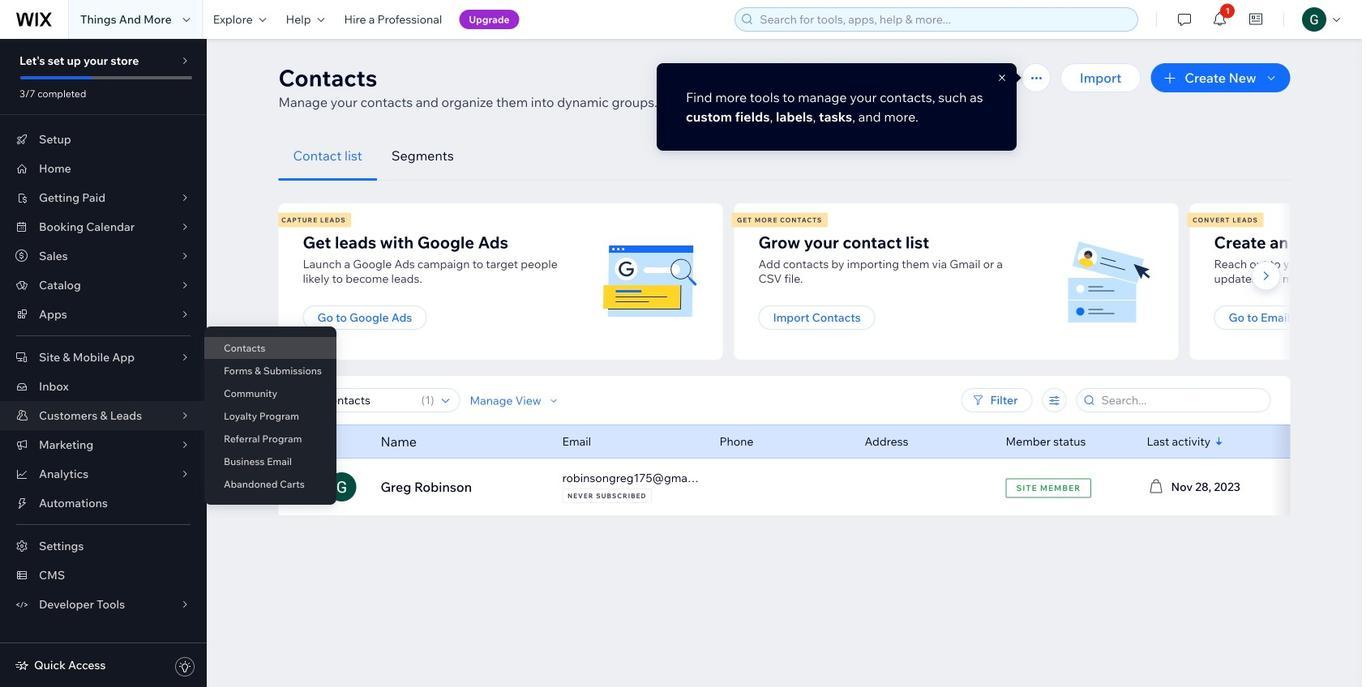 Task type: locate. For each thing, give the bounding box(es) containing it.
None checkbox
[[298, 432, 311, 452]]

tab list
[[279, 131, 1290, 181]]

Unsaved view field
[[304, 389, 417, 412]]

None checkbox
[[298, 478, 311, 497]]

list
[[276, 204, 1362, 360]]



Task type: describe. For each thing, give the bounding box(es) containing it.
Search... field
[[1097, 389, 1265, 412]]

sidebar element
[[0, 39, 207, 688]]

greg robinson image
[[327, 473, 356, 502]]

Search for tools, apps, help & more... field
[[755, 8, 1133, 31]]



Task type: vqa. For each thing, say whether or not it's contained in the screenshot.
the Search... field
yes



